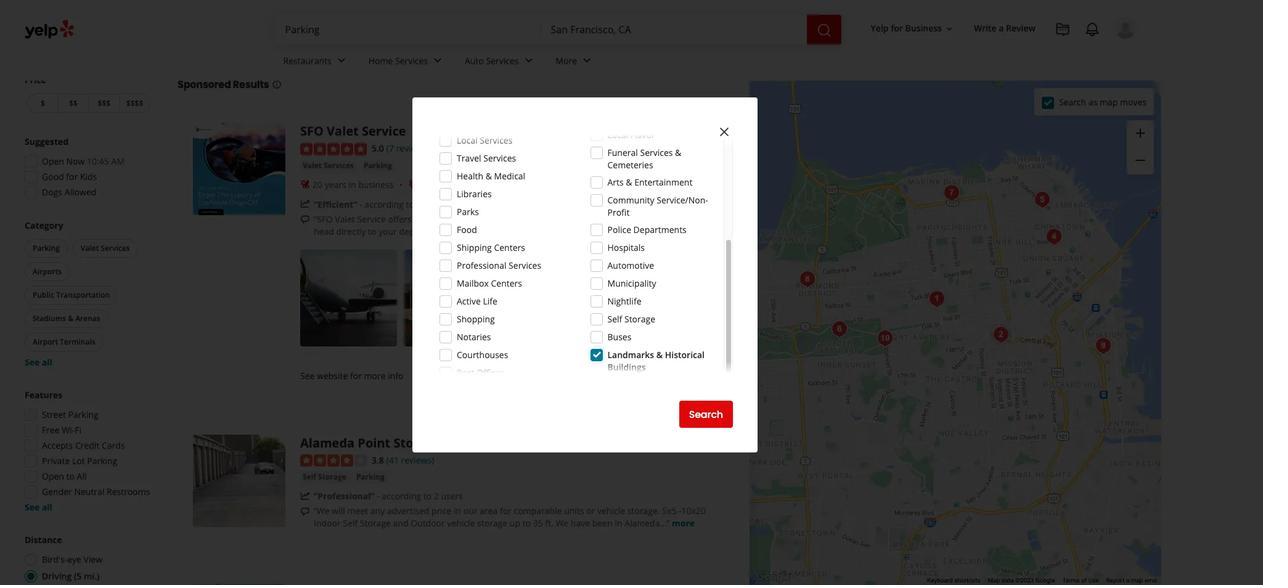 Task type: locate. For each thing, give the bounding box(es) containing it.
0 horizontal spatial local
[[457, 134, 478, 146]]

0 vertical spatial parking link
[[361, 160, 395, 172]]

1 horizontal spatial sfo
[[492, 226, 508, 237]]

services down 5 star rating image
[[324, 160, 354, 171]]

parking link down the 3.8
[[354, 471, 387, 484]]

vehicle up 'been'
[[598, 505, 626, 517]]

music concourse parking image
[[828, 317, 852, 342]]

parking button down the 3.8
[[354, 471, 387, 484]]

for right "yelp"
[[891, 22, 904, 34]]

near
[[321, 44, 357, 64]]

0 horizontal spatial -
[[360, 198, 362, 210]]

sfo up 5 star rating image
[[300, 123, 324, 139]]

search dialog
[[0, 0, 1264, 585]]

view website
[[633, 368, 698, 383]]

& for health & medical
[[486, 170, 492, 182]]

0 vertical spatial valet services button
[[300, 160, 357, 172]]

storage inside "we will meet any advertised price in our area for comparable units or vehicle storage. 5x5 -10x20 indoor self storage and outdoor vehicle storage up to 35 ft. we have been in alameda…"
[[360, 518, 391, 529]]

owned
[[450, 179, 477, 190]]

reviews) for alameda point storage
[[401, 454, 434, 466]]

of
[[1082, 577, 1088, 584]]

map for moves
[[1100, 96, 1119, 108]]

search inside button
[[689, 407, 724, 422]]

business categories element
[[274, 44, 1137, 80]]

24 chevron down v2 image left auto
[[431, 53, 445, 68]]

all down airport
[[42, 357, 52, 368]]

1 vertical spatial see all
[[25, 501, 52, 513]]

16 speech v2 image
[[300, 507, 310, 517]]

16 speech v2 image
[[300, 215, 310, 225]]

vehicle
[[598, 505, 626, 517], [447, 518, 475, 529]]

a inside "link"
[[999, 22, 1005, 34]]

16 info v2 image
[[716, 51, 725, 61], [272, 80, 282, 89]]

alameda point storage image
[[193, 435, 286, 527]]

valet services link
[[300, 160, 357, 172]]

private lot parking
[[42, 455, 117, 467]]

valet services down 5 star rating image
[[303, 160, 354, 171]]

2
[[434, 491, 439, 502]]

parking up fi
[[68, 409, 99, 421]]

1 vertical spatial according
[[382, 491, 421, 502]]

open now 10:45 am
[[42, 155, 125, 167]]

police departments
[[608, 224, 687, 236]]

2 vertical spatial more
[[672, 518, 695, 529]]

more down online,
[[649, 226, 672, 237]]

0 vertical spatial parking button
[[361, 160, 395, 172]]

sfo valet service link
[[300, 123, 406, 139]]

a right write
[[999, 22, 1005, 34]]

sponsored
[[178, 78, 231, 92]]

0 horizontal spatial self
[[303, 472, 316, 483]]

centers down professional services
[[491, 278, 522, 289]]

see left website
[[300, 370, 315, 382]]

(5
[[74, 571, 82, 582]]

1 16 trending v2 image from the top
[[300, 200, 310, 209]]

0 horizontal spatial sfo
[[300, 123, 324, 139]]

operated
[[488, 179, 525, 190]]

0 horizontal spatial search
[[689, 407, 724, 422]]

0 horizontal spatial vehicle
[[447, 518, 475, 529]]

all for features
[[42, 501, 52, 513]]

at
[[505, 213, 513, 225]]

see all down gender
[[25, 501, 52, 513]]

more link down the 10x20
[[672, 518, 695, 529]]

airport
[[33, 337, 58, 347]]

1 horizontal spatial vehicle
[[598, 505, 626, 517]]

1 see all from the top
[[25, 357, 52, 368]]

"sfo
[[314, 213, 333, 225]]

"sfo valet service offers curbside valet parking at sfo international airport. check-in online, then head directly to your departing terminal. an sfo valet service representative will…"
[[314, 213, 705, 237]]

0 horizontal spatial a
[[999, 22, 1005, 34]]

close image
[[717, 124, 732, 139]]

to left 'your'
[[368, 226, 377, 237]]

alameda point storage link
[[300, 435, 441, 451]]

& for stadiums & arenas
[[68, 313, 73, 324]]

storage inside self storage 'button'
[[318, 472, 347, 483]]

parking link down 5.0
[[361, 160, 395, 172]]

0 vertical spatial self storage
[[608, 313, 656, 325]]

airport.
[[587, 213, 618, 225]]

0 vertical spatial all
[[42, 357, 52, 368]]

1 vertical spatial map
[[1132, 577, 1144, 584]]

indoor
[[314, 518, 341, 529]]

parking
[[261, 44, 318, 64], [364, 160, 392, 171], [33, 243, 60, 254], [68, 409, 99, 421], [87, 455, 117, 467], [357, 472, 385, 483]]

health & medical
[[457, 170, 526, 182]]

public
[[33, 290, 54, 300]]

2 see all from the top
[[25, 501, 52, 513]]

1 horizontal spatial 16 info v2 image
[[716, 51, 725, 61]]

reviews) for sfo valet service
[[396, 142, 430, 154]]

1 vertical spatial a
[[1127, 577, 1130, 584]]

zoom in image
[[1134, 126, 1149, 140]]

1 24 chevron down v2 image from the left
[[334, 53, 349, 68]]

24 chevron down v2 image right auto services
[[522, 53, 536, 68]]

self storage inside 'search' dialog
[[608, 313, 656, 325]]

1 vertical spatial -
[[377, 491, 380, 502]]

self storage down 3.8 star rating image on the left bottom of page
[[303, 472, 347, 483]]

units
[[565, 505, 584, 517]]

©2023
[[1016, 577, 1035, 584]]

see all button down airport
[[25, 357, 52, 368]]

see all button down gender
[[25, 501, 52, 513]]

international
[[533, 213, 585, 225]]

16 trending v2 image up 16 speech v2 icon in the bottom left of the page
[[300, 492, 310, 502]]

$ button
[[27, 94, 58, 113]]

will…"
[[624, 226, 647, 237]]

(7 reviews) link
[[387, 141, 430, 155]]

centers up professional services
[[494, 242, 525, 254]]

valet services up transportation
[[81, 243, 130, 254]]

private
[[42, 455, 70, 467]]

according down business
[[365, 198, 404, 210]]

0 horizontal spatial map
[[1100, 96, 1119, 108]]

search for search
[[689, 407, 724, 422]]

more link for sfo valet service
[[649, 226, 672, 237]]

search as map moves
[[1060, 96, 1147, 108]]

valet inside group
[[81, 243, 99, 254]]

option group
[[21, 534, 153, 585]]

bird's-eye view
[[42, 554, 103, 566]]

valet services inside group
[[81, 243, 130, 254]]

0 vertical spatial service
[[362, 123, 406, 139]]

1 see all button from the top
[[25, 357, 52, 368]]

16 chevron down v2 image
[[945, 24, 955, 34]]

parking right best
[[261, 44, 318, 64]]

1 vertical spatial all
[[42, 501, 52, 513]]

1 vertical spatial parking link
[[354, 471, 387, 484]]

business
[[906, 22, 943, 34]]

1 vertical spatial 16 trending v2 image
[[300, 492, 310, 502]]

storage up (41 reviews) link at the bottom left of page
[[394, 435, 441, 451]]

restrooms
[[107, 486, 150, 498]]

& right arts
[[626, 176, 633, 188]]

2 24 chevron down v2 image from the left
[[431, 53, 445, 68]]

valet services button down 5 star rating image
[[300, 160, 357, 172]]

in inside "sfo valet service offers curbside valet parking at sfo international airport. check-in online, then head directly to your departing terminal. an sfo valet service representative will…"
[[647, 213, 655, 225]]

neutral
[[74, 486, 105, 498]]

1 vertical spatial sfo
[[515, 213, 531, 225]]

sfo right at
[[515, 213, 531, 225]]

24 chevron down v2 image left the "san"
[[334, 53, 349, 68]]

open
[[42, 155, 64, 167], [42, 471, 64, 482]]

fi
[[75, 424, 81, 436]]

16 trending v2 image for "efficient"
[[300, 200, 310, 209]]

view up "mi.)"
[[84, 554, 103, 566]]

0 vertical spatial more
[[649, 226, 672, 237]]

parks
[[457, 206, 479, 218]]

open for open to all
[[42, 471, 64, 482]]

1 horizontal spatial -
[[377, 491, 380, 502]]

24 chevron down v2 image inside "auto services" link
[[522, 53, 536, 68]]

a right report
[[1127, 577, 1130, 584]]

self down meet
[[343, 518, 358, 529]]

review
[[1007, 22, 1036, 34]]

open up 'good'
[[42, 155, 64, 167]]

reviews) right (41
[[401, 454, 434, 466]]

0 vertical spatial search
[[1060, 96, 1087, 108]]

0 vertical spatial according
[[365, 198, 404, 210]]

to inside group
[[66, 471, 75, 482]]

1 vertical spatial self
[[303, 472, 316, 483]]

reviews) right (7
[[396, 142, 430, 154]]

google
[[1036, 577, 1056, 584]]

- right 5x5 on the bottom right
[[679, 505, 682, 517]]

parking
[[472, 213, 503, 225]]

1 all from the top
[[42, 357, 52, 368]]

1 vertical spatial see all button
[[25, 501, 52, 513]]

eye
[[67, 554, 81, 566]]

sfo down at
[[492, 226, 508, 237]]

0 horizontal spatial valet services button
[[73, 239, 138, 258]]

services up transportation
[[101, 243, 130, 254]]

in left online,
[[647, 213, 655, 225]]

None search field
[[275, 15, 844, 44]]

& inside landmarks & historical buildings
[[657, 349, 663, 361]]

24 chevron down v2 image
[[334, 53, 349, 68], [431, 53, 445, 68], [522, 53, 536, 68]]

services inside funeral services & cemeteries
[[641, 147, 673, 159]]

& down camino
[[675, 147, 682, 159]]

more left info
[[364, 370, 386, 382]]

24 chevron down v2 image inside home services link
[[431, 53, 445, 68]]

active life
[[457, 295, 498, 307]]

group containing features
[[21, 389, 153, 514]]

0 horizontal spatial valet services
[[81, 243, 130, 254]]

parking button down 5.0
[[361, 160, 395, 172]]

1 vertical spatial more link
[[672, 518, 695, 529]]

2 see all button from the top
[[25, 501, 52, 513]]

automotive
[[608, 260, 655, 271]]

an
[[479, 226, 490, 237]]

local up funeral
[[608, 129, 629, 141]]

sfo valet service image
[[193, 123, 286, 215]]

1 horizontal spatial self
[[343, 518, 358, 529]]

for inside group
[[66, 171, 78, 183]]

all down gender
[[42, 501, 52, 513]]

community service/non- profit
[[608, 194, 709, 218]]

0 vertical spatial map
[[1100, 96, 1119, 108]]

view website link
[[621, 362, 710, 389]]

more
[[556, 55, 578, 66]]

to left all
[[66, 471, 75, 482]]

& left the arenas
[[68, 313, 73, 324]]

1 vertical spatial search
[[689, 407, 724, 422]]

24 chevron down v2 image inside restaurants link
[[334, 53, 349, 68]]

price group
[[25, 74, 153, 115]]

2 open from the top
[[42, 471, 64, 482]]

local up travel
[[457, 134, 478, 146]]

1 horizontal spatial map
[[1132, 577, 1144, 584]]

16 trending v2 image
[[300, 200, 310, 209], [300, 492, 310, 502]]

2 vertical spatial self
[[343, 518, 358, 529]]

1 vertical spatial open
[[42, 471, 64, 482]]

valet services button
[[300, 160, 357, 172], [73, 239, 138, 258]]

0 vertical spatial 16 trending v2 image
[[300, 200, 310, 209]]

post offices
[[457, 367, 505, 379]]

0 vertical spatial reviews)
[[396, 142, 430, 154]]

& for arts & entertainment
[[626, 176, 633, 188]]

1 vertical spatial service
[[357, 213, 386, 225]]

see all down airport
[[25, 357, 52, 368]]

report
[[1107, 577, 1125, 584]]

0 horizontal spatial self storage
[[303, 472, 347, 483]]

top 10 best parking near san francisco, california
[[178, 44, 543, 64]]

parking down cards
[[87, 455, 117, 467]]

1 vertical spatial self storage
[[303, 472, 347, 483]]

group
[[1128, 120, 1155, 175], [21, 136, 153, 202], [22, 220, 153, 369], [21, 389, 153, 514]]

california
[[470, 44, 543, 64]]

1 vertical spatial reviews)
[[401, 454, 434, 466]]

2 16 trending v2 image from the top
[[300, 492, 310, 502]]

service for sfo valet service
[[362, 123, 406, 139]]

search down website
[[689, 407, 724, 422]]

service for "sfo valet service offers curbside valet parking at sfo international airport. check-in online, then head directly to your departing terminal. an sfo valet service representative will…"
[[357, 213, 386, 225]]

for up up
[[500, 505, 512, 517]]

1 vertical spatial valet services
[[81, 243, 130, 254]]

0 vertical spatial self
[[608, 313, 623, 325]]

$$$$
[[126, 98, 143, 109]]

landmarks
[[608, 349, 655, 361]]

self down 3.8 star rating image on the left bottom of page
[[303, 472, 316, 483]]

valet up 20
[[303, 160, 322, 171]]

parking link for valet
[[361, 160, 395, 172]]

best
[[226, 44, 258, 64]]

10x20
[[682, 505, 706, 517]]

price
[[25, 74, 46, 86]]

or
[[587, 505, 595, 517]]

1 horizontal spatial valet services
[[303, 160, 354, 171]]

0 vertical spatial see all
[[25, 357, 52, 368]]

1 horizontal spatial self storage
[[608, 313, 656, 325]]

see all for features
[[25, 501, 52, 513]]

services up the health & medical
[[484, 152, 516, 164]]

2 all from the top
[[42, 501, 52, 513]]

more link down online,
[[649, 226, 672, 237]]

self storage down 'nightlife'
[[608, 313, 656, 325]]

services inside group
[[101, 243, 130, 254]]

offices
[[477, 367, 505, 379]]

2 vertical spatial -
[[679, 505, 682, 517]]

3 24 chevron down v2 image from the left
[[522, 53, 536, 68]]

search left as on the top right of page
[[1060, 96, 1087, 108]]

a for write
[[999, 22, 1005, 34]]

0 vertical spatial centers
[[494, 242, 525, 254]]

parking button up airports
[[25, 239, 68, 258]]

valet up directly
[[335, 213, 355, 225]]

open down private on the bottom left of page
[[42, 471, 64, 482]]

0 vertical spatial vehicle
[[598, 505, 626, 517]]

- down 20 years in business
[[360, 198, 362, 210]]

top
[[178, 44, 205, 64]]

map right as on the top right of page
[[1100, 96, 1119, 108]]

5.0 link
[[372, 141, 384, 155]]

post
[[457, 367, 475, 379]]

been
[[593, 518, 613, 529]]

storage
[[478, 518, 508, 529]]

storage down "any"
[[360, 518, 391, 529]]

as
[[1089, 96, 1098, 108]]

& for landmarks & historical buildings
[[657, 349, 663, 361]]

0 vertical spatial open
[[42, 155, 64, 167]]

valet up transportation
[[81, 243, 99, 254]]

0 horizontal spatial 24 chevron down v2 image
[[334, 53, 349, 68]]

real
[[695, 123, 710, 133]]

valet
[[327, 123, 359, 139], [303, 160, 322, 171], [335, 213, 355, 225], [510, 226, 530, 237], [81, 243, 99, 254]]

funeral
[[608, 147, 638, 159]]

lot
[[72, 455, 85, 467]]

more down the 10x20
[[672, 518, 695, 529]]

option group containing distance
[[21, 534, 153, 585]]

1 vertical spatial view
[[84, 554, 103, 566]]

0 vertical spatial -
[[360, 198, 362, 210]]

all for category
[[42, 357, 52, 368]]

1 horizontal spatial 24 chevron down v2 image
[[431, 53, 445, 68]]

- up "any"
[[377, 491, 380, 502]]

to left 35
[[523, 518, 531, 529]]

centers for shipping centers
[[494, 242, 525, 254]]

bird's-
[[42, 554, 67, 566]]

1 open from the top
[[42, 155, 64, 167]]

- inside "we will meet any advertised price in our area for comparable units or vehicle storage. 5x5 -10x20 indoor self storage and outdoor vehicle storage up to 35 ft. we have been in alameda…"
[[679, 505, 682, 517]]

- for "professional"
[[377, 491, 380, 502]]

10
[[208, 44, 223, 64]]

auto services link
[[455, 44, 546, 80]]

parking down 5.0
[[364, 160, 392, 171]]

1 horizontal spatial view
[[633, 368, 656, 383]]

& up the "view website" at right
[[657, 349, 663, 361]]

travel services
[[457, 152, 516, 164]]

see all button for features
[[25, 501, 52, 513]]

0 vertical spatial a
[[999, 22, 1005, 34]]

3.8 star rating image
[[300, 455, 367, 467]]

view down landmarks
[[633, 368, 656, 383]]

1 horizontal spatial search
[[1060, 96, 1087, 108]]

& down 'travel services'
[[486, 170, 492, 182]]

2 horizontal spatial -
[[679, 505, 682, 517]]

service up 5.0 link
[[362, 123, 406, 139]]

valet services button up transportation
[[73, 239, 138, 258]]

self up buses
[[608, 313, 623, 325]]

& inside button
[[68, 313, 73, 324]]

services down flavor
[[641, 147, 673, 159]]

2 horizontal spatial self
[[608, 313, 623, 325]]

storage down 3.8 star rating image on the left bottom of page
[[318, 472, 347, 483]]

use
[[1089, 577, 1100, 584]]

for up "dogs allowed"
[[66, 171, 78, 183]]

1 horizontal spatial a
[[1127, 577, 1130, 584]]

to left 1
[[406, 198, 414, 210]]

all
[[42, 357, 52, 368], [42, 501, 52, 513]]

group containing category
[[22, 220, 153, 369]]

free
[[42, 424, 60, 436]]

arts
[[608, 176, 624, 188]]

according up "advertised"
[[382, 491, 421, 502]]

hospitals
[[608, 242, 645, 254]]

according
[[365, 198, 404, 210], [382, 491, 421, 502]]

will
[[332, 505, 345, 517]]

1 horizontal spatial local
[[608, 129, 629, 141]]

airports button
[[25, 263, 70, 281]]

in left our
[[454, 505, 462, 517]]

more
[[649, 226, 672, 237], [364, 370, 386, 382], [672, 518, 695, 529]]

16 trending v2 image up 16 speech v2 image
[[300, 200, 310, 209]]

elif parking image
[[989, 323, 1014, 347], [989, 323, 1014, 347]]

2 vertical spatial parking button
[[354, 471, 387, 484]]

0 vertical spatial more link
[[649, 226, 672, 237]]

0 horizontal spatial 16 info v2 image
[[272, 80, 282, 89]]

2 horizontal spatial 24 chevron down v2 image
[[522, 53, 536, 68]]

map region
[[648, 0, 1264, 585]]

free wi-fi
[[42, 424, 81, 436]]

terminal.
[[441, 226, 477, 237]]

to inside "we will meet any advertised price in our area for comparable units or vehicle storage. 5x5 -10x20 indoor self storage and outdoor vehicle storage up to 35 ft. we have been in alameda…"
[[523, 518, 531, 529]]

0 vertical spatial see all button
[[25, 357, 52, 368]]

centers for mailbox centers
[[491, 278, 522, 289]]

storage down 'nightlife'
[[625, 313, 656, 325]]

0 horizontal spatial view
[[84, 554, 103, 566]]

1 vertical spatial centers
[[491, 278, 522, 289]]



Task type: vqa. For each thing, say whether or not it's contained in the screenshot.
called to the bottom
no



Task type: describe. For each thing, give the bounding box(es) containing it.
yelp for business button
[[866, 18, 960, 40]]

1 horizontal spatial valet services button
[[300, 160, 357, 172]]

2 vertical spatial sfo
[[492, 226, 508, 237]]

see down municipality
[[636, 292, 650, 304]]

2 horizontal spatial sfo
[[515, 213, 531, 225]]

mi.)
[[84, 571, 100, 582]]

self storage link
[[300, 471, 349, 484]]

parking link for point
[[354, 471, 387, 484]]

24 chevron down v2 image for home services
[[431, 53, 445, 68]]

20
[[313, 179, 323, 190]]

1 vertical spatial 16 info v2 image
[[272, 80, 282, 89]]

0 vertical spatial valet services
[[303, 160, 354, 171]]

report a map error
[[1107, 577, 1158, 584]]

see all for category
[[25, 357, 52, 368]]

2 vertical spatial service
[[533, 226, 561, 237]]

"efficient" - according to 1 user
[[314, 198, 442, 210]]

16 years in business v2 image
[[300, 180, 310, 190]]

"efficient"
[[314, 198, 357, 210]]

see portfolio
[[636, 292, 687, 304]]

a for report
[[1127, 577, 1130, 584]]

community
[[608, 194, 655, 206]]

good for kids
[[42, 171, 97, 183]]

kezar parking lot image
[[873, 326, 898, 351]]

0 vertical spatial view
[[633, 368, 656, 383]]

5 star rating image
[[300, 143, 367, 155]]

alameda point storage
[[300, 435, 441, 451]]

user actions element
[[861, 15, 1155, 91]]

self inside 'search' dialog
[[608, 313, 623, 325]]

"we will meet any advertised price in our area for comparable units or vehicle storage. 5x5 -10x20 indoor self storage and outdoor vehicle storage up to 35 ft. we have been in alameda…"
[[314, 505, 706, 529]]

professional services
[[457, 260, 542, 271]]

home
[[369, 55, 393, 66]]

category
[[25, 220, 63, 231]]

services right home
[[395, 55, 428, 66]]

curbside
[[414, 213, 449, 225]]

restaurants link
[[274, 44, 359, 80]]

family-
[[421, 179, 450, 190]]

"professional"
[[314, 491, 375, 502]]

head
[[314, 226, 334, 237]]

see all button for category
[[25, 357, 52, 368]]

services down shipping centers
[[509, 260, 542, 271]]

zoom out image
[[1134, 153, 1149, 168]]

parking button for alameda point storage
[[354, 471, 387, 484]]

services up 'travel services'
[[480, 134, 513, 146]]

1
[[417, 198, 422, 210]]

dogs
[[42, 186, 62, 198]]

parking down the 3.8
[[357, 472, 385, 483]]

and
[[393, 518, 409, 529]]

self inside "we will meet any advertised price in our area for comparable units or vehicle storage. 5x5 -10x20 indoor self storage and outdoor vehicle storage up to 35 ft. we have been in alameda…"
[[343, 518, 358, 529]]

see up distance
[[25, 501, 40, 513]]

local for local services
[[457, 134, 478, 146]]

valet up 5 star rating image
[[327, 123, 359, 139]]

$$ button
[[58, 94, 89, 113]]

advertised
[[387, 505, 430, 517]]

more for storage
[[672, 518, 695, 529]]

buses
[[608, 331, 632, 343]]

arenas
[[75, 313, 100, 324]]

website
[[317, 370, 348, 382]]

for inside yelp for business "button"
[[891, 22, 904, 34]]

public transportation
[[33, 290, 110, 300]]

ft.
[[546, 518, 554, 529]]

alamo square parking image
[[925, 287, 950, 312]]

airport terminals
[[33, 337, 95, 347]]

more for service
[[649, 226, 672, 237]]

for inside "we will meet any advertised price in our area for comparable units or vehicle storage. 5x5 -10x20 indoor self storage and outdoor vehicle storage up to 35 ft. we have been in alameda…"
[[500, 505, 512, 517]]

street
[[42, 409, 66, 421]]

street parking
[[42, 409, 99, 421]]

map for error
[[1132, 577, 1144, 584]]

cemeteries
[[608, 159, 654, 171]]

now
[[66, 155, 85, 167]]

parking at the exchange image
[[1092, 334, 1116, 358]]

website
[[659, 368, 698, 383]]

profit
[[608, 207, 630, 218]]

local services
[[457, 134, 513, 146]]

view inside option group
[[84, 554, 103, 566]]

(7 reviews)
[[387, 142, 430, 154]]

sutter stockton garage image
[[1042, 225, 1067, 249]]

open for open now 10:45 am
[[42, 155, 64, 167]]

5x5
[[663, 505, 677, 517]]

francisco,
[[391, 44, 467, 64]]

0 vertical spatial 16 info v2 image
[[716, 51, 725, 61]]

google image
[[753, 569, 794, 585]]

more link for alameda point storage
[[672, 518, 695, 529]]

see down airport
[[25, 357, 40, 368]]

according for "professional"
[[382, 491, 421, 502]]

search image
[[817, 23, 832, 37]]

map data ©2023 google
[[989, 577, 1056, 584]]

local for local flavor
[[608, 129, 629, 141]]

16 trending v2 image for "professional"
[[300, 492, 310, 502]]

distance
[[25, 534, 62, 546]]

in right years
[[349, 179, 356, 190]]

for right website
[[350, 370, 362, 382]]

more link
[[546, 44, 605, 80]]

24 chevron down v2 image for auto services
[[522, 53, 536, 68]]

search for search as map moves
[[1060, 96, 1087, 108]]

to inside "sfo valet service offers curbside valet parking at sfo international airport. check-in online, then head directly to your departing terminal. an sfo valet service representative will…"
[[368, 226, 377, 237]]

see website for more info
[[300, 370, 404, 382]]

16 family owned v2 image
[[409, 180, 419, 190]]

outdoor
[[411, 518, 445, 529]]

& inside funeral services & cemeteries
[[675, 147, 682, 159]]

accepts credit cards
[[42, 440, 125, 452]]

yelp for business
[[871, 22, 943, 34]]

35
[[533, 518, 543, 529]]

allowed
[[65, 186, 96, 198]]

departments
[[634, 224, 687, 236]]

arts & entertainment
[[608, 176, 693, 188]]

24 chevron down v2 image
[[580, 53, 595, 68]]

self storage inside self storage 'button'
[[303, 472, 347, 483]]

moves
[[1121, 96, 1147, 108]]

san
[[360, 44, 388, 64]]

projects image
[[1056, 22, 1071, 37]]

& right the owned
[[480, 179, 486, 190]]

1860 el camino real
[[640, 123, 710, 133]]

north beach parking garage image
[[1031, 188, 1055, 212]]

group containing suggested
[[21, 136, 153, 202]]

keyboard shortcuts button
[[928, 577, 981, 585]]

buildings
[[608, 361, 646, 373]]

keyboard shortcuts
[[928, 577, 981, 584]]

in right 'been'
[[615, 518, 623, 529]]

write a review link
[[970, 18, 1041, 40]]

$$$$ button
[[119, 94, 151, 113]]

valet inside valet services link
[[303, 160, 322, 171]]

area
[[480, 505, 498, 517]]

lombard street garage image
[[940, 181, 965, 205]]

terms of use link
[[1063, 577, 1100, 584]]

active
[[457, 295, 481, 307]]

shopping
[[457, 313, 495, 325]]

parking button for sfo valet service
[[361, 160, 395, 172]]

24 chevron down v2 image for restaurants
[[334, 53, 349, 68]]

valet down at
[[510, 226, 530, 237]]

self inside 'button'
[[303, 472, 316, 483]]

info
[[388, 370, 404, 382]]

1 vertical spatial vehicle
[[447, 518, 475, 529]]

1 vertical spatial parking button
[[25, 239, 68, 258]]

1 vertical spatial valet services button
[[73, 239, 138, 258]]

storage inside 'search' dialog
[[625, 313, 656, 325]]

1 vertical spatial more
[[364, 370, 386, 382]]

according for "efficient"
[[365, 198, 404, 210]]

to left 2
[[424, 491, 432, 502]]

gender
[[42, 486, 72, 498]]

- for "efficient"
[[360, 198, 362, 210]]

notaries
[[457, 331, 491, 343]]

dogs allowed
[[42, 186, 96, 198]]

3.8
[[372, 454, 384, 466]]

notifications image
[[1086, 22, 1100, 37]]

parking down 'category'
[[33, 243, 60, 254]]

0 vertical spatial sfo
[[300, 123, 324, 139]]

users
[[441, 491, 463, 502]]

alameda
[[300, 435, 355, 451]]

sponsored results
[[178, 78, 269, 92]]

geary mall garage image
[[796, 267, 820, 292]]

stadiums
[[33, 313, 66, 324]]

credit
[[75, 440, 100, 452]]

auto
[[465, 55, 484, 66]]

services right auto
[[486, 55, 519, 66]]



